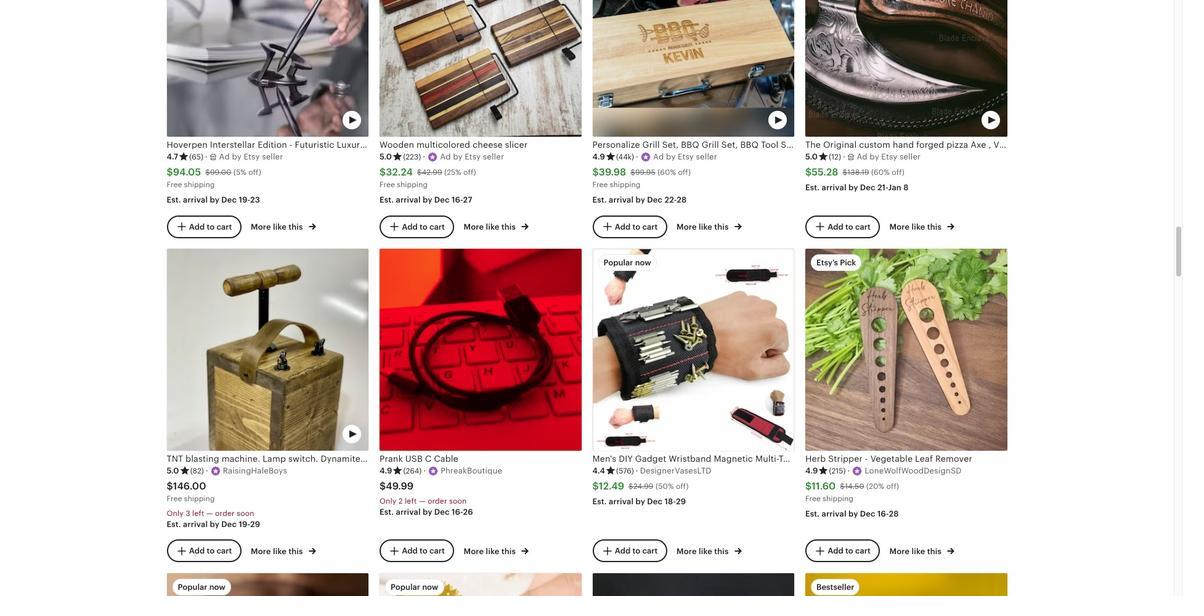 Task type: describe. For each thing, give the bounding box(es) containing it.
multicolored
[[417, 140, 470, 150]]

est. down 39.98
[[592, 196, 607, 205]]

etsy's pick
[[816, 258, 856, 268]]

dynamite
[[321, 454, 361, 464]]

more like this link for 94.05
[[251, 220, 316, 233]]

like for 11.60
[[912, 547, 925, 556]]

(215)
[[829, 467, 846, 476]]

16- for 32.24
[[452, 196, 463, 205]]

$ 94.05 $ 99.00 (5% off) free shipping
[[167, 167, 261, 189]]

by down the $ 11.60 $ 14.50 (20% off) free shipping
[[848, 510, 858, 519]]

(223)
[[403, 153, 421, 162]]

$ 32.24 $ 42.99 (25% off) free shipping
[[380, 167, 476, 189]]

off) for 55.28
[[892, 168, 904, 177]]

dec inside $ 12.49 $ 24.99 (50% off) est. arrival by dec 18-29
[[647, 497, 662, 506]]

by inside $ 49.99 only 2 left — order soon est. arrival by dec 16-26
[[423, 508, 432, 517]]

more like this link up personalized golf stamp,unique golf ball stamp,metal golf stamp,ink ball stamp,golf ball marker,father's day gift,reative gifts for people image at the bottom left of page
[[464, 545, 529, 558]]

4.9 for 39.98
[[592, 152, 605, 162]]

wooden multicolored cheese slicer
[[380, 140, 528, 150]]

more like this for 11.60
[[889, 547, 944, 556]]

cart down only 3 left — order soon est. arrival by dec 19-29
[[216, 546, 232, 556]]

add for 39.98
[[615, 222, 630, 231]]

to for 12.49
[[632, 546, 640, 556]]

cable
[[434, 454, 458, 464]]

off) for 32.24
[[463, 168, 476, 177]]

like for 55.28
[[912, 223, 925, 232]]

product video element for tic tac launcher v3.0 best quality and design shooter gun image
[[592, 574, 794, 596]]

· for (223)
[[423, 152, 425, 162]]

product video element for hoverpen interstellar edition - futuristic luxury pen made with aerospace alloys, unique executive pen, christmas gifts, gadgets for men image
[[167, 0, 368, 137]]

product video element for tnt blasting machine. lamp switch. dynamite blaster- gadgets for men tnt detonator image
[[167, 249, 368, 451]]

39.98
[[599, 167, 626, 178]]

add to cart button for 11.60
[[805, 540, 880, 563]]

$ 11.60 $ 14.50 (20% off) free shipping
[[805, 481, 899, 503]]

dec inside $ 55.28 $ 138.19 (60% off) est. arrival by dec 21-jan 8
[[860, 183, 875, 192]]

24.99
[[633, 482, 653, 491]]

free inside $ 146.00 free shipping
[[167, 495, 182, 503]]

product video element for personalized golf stamp,unique golf ball stamp,metal golf stamp,ink ball stamp,golf ball marker,father's day gift,reative gifts for people image at the bottom left of page
[[380, 574, 581, 596]]

personalized golf stamp,unique golf ball stamp,metal golf stamp,ink ball stamp,golf ball marker,father's day gift,reative gifts for people image
[[380, 574, 581, 596]]

this for 94.05
[[289, 223, 303, 232]]

blaster-
[[363, 454, 395, 464]]

add to cart for 11.60
[[828, 546, 870, 556]]

3
[[186, 510, 190, 518]]

12.49
[[599, 481, 624, 493]]

$ 12.49 $ 24.99 (50% off) est. arrival by dec 18-29
[[592, 481, 689, 506]]

more up personalized golf stamp,unique golf ball stamp,metal golf stamp,ink ball stamp,golf ball marker,father's day gift,reative gifts for people image at the bottom left of page
[[464, 547, 484, 556]]

55.28
[[812, 167, 838, 178]]

138.19
[[847, 168, 869, 177]]

add to cart for 32.24
[[402, 222, 445, 231]]

to for 11.60
[[845, 546, 853, 556]]

slicer
[[505, 140, 528, 150]]

est. inside $ 55.28 $ 138.19 (60% off) est. arrival by dec 21-jan 8
[[805, 183, 820, 192]]

146.00
[[173, 481, 206, 493]]

by down $ 94.05 $ 99.00 (5% off) free shipping on the top of the page
[[210, 196, 219, 205]]

· for (215)
[[848, 467, 850, 476]]

like for 39.98
[[699, 223, 712, 232]]

· right "(65)"
[[205, 152, 208, 162]]

now for solo - the original all in one lighter image's product video element
[[209, 583, 226, 592]]

detonator
[[488, 454, 529, 464]]

(82)
[[190, 467, 204, 476]]

(5%
[[233, 168, 246, 177]]

free for 11.60
[[805, 495, 821, 503]]

· for (576)
[[636, 467, 638, 476]]

1 popular now link from the left
[[167, 574, 368, 596]]

off) for 12.49
[[676, 482, 689, 491]]

16- for 11.60
[[877, 510, 889, 519]]

(60% for 55.28
[[871, 168, 890, 177]]

prank usb c cable image
[[380, 249, 581, 451]]

(44k)
[[616, 153, 634, 162]]

$ 39.98 $ 99.95 (60% off) free shipping
[[592, 167, 691, 189]]

by inside $ 55.28 $ 138.19 (60% off) est. arrival by dec 21-jan 8
[[848, 183, 858, 192]]

$ inside $ 146.00 free shipping
[[167, 481, 173, 493]]

28 for 11.60
[[889, 510, 899, 519]]

machine.
[[222, 454, 260, 464]]

more for 32.24
[[464, 223, 484, 232]]

order inside only 3 left — order soon est. arrival by dec 19-29
[[215, 510, 235, 518]]

(12)
[[829, 153, 841, 162]]

tnt blasting machine. lamp switch. dynamite blaster- gadgets for men tnt detonator
[[167, 454, 529, 464]]

popular now for solo - the original all in one lighter image's product video element
[[178, 583, 226, 592]]

dec inside $ 49.99 only 2 left — order soon est. arrival by dec 16-26
[[434, 508, 450, 517]]

29 for 3
[[250, 520, 260, 529]]

arrival down 32.24
[[396, 196, 421, 205]]

free for 32.24
[[380, 181, 395, 189]]

more like this link for 39.98
[[677, 220, 742, 233]]

off) for 94.05
[[248, 168, 261, 177]]

now for product video element related to personalized golf stamp,unique golf ball stamp,metal golf stamp,ink ball stamp,golf ball marker,father's day gift,reative gifts for people image at the bottom left of page
[[422, 583, 438, 592]]

2 horizontal spatial now
[[635, 258, 651, 268]]

est. arrival by dec 22-28
[[592, 196, 687, 205]]

add down only 3 left — order soon est. arrival by dec 19-29
[[189, 546, 205, 556]]

add to cart button for 32.24
[[380, 215, 454, 238]]

bestseller
[[816, 583, 854, 592]]

men
[[448, 454, 466, 464]]

blasting
[[185, 454, 219, 464]]

only inside $ 49.99 only 2 left — order soon est. arrival by dec 16-26
[[380, 497, 396, 506]]

to down only 3 left — order soon est. arrival by dec 19-29
[[207, 546, 215, 556]]

est. down 32.24
[[380, 196, 394, 205]]

popular for solo - the original all in one lighter image
[[178, 583, 207, 592]]

like for 12.49
[[699, 547, 712, 556]]

more for 12.49
[[677, 547, 697, 556]]

more for 39.98
[[677, 223, 697, 232]]

est. down '94.05'
[[167, 196, 181, 205]]

wooden
[[380, 140, 414, 150]]

for
[[434, 454, 446, 464]]

(50%
[[656, 482, 674, 491]]

2 popular now link from the left
[[380, 574, 581, 596]]

(576)
[[616, 467, 634, 476]]

to for 94.05
[[207, 222, 215, 231]]

(20%
[[866, 482, 884, 491]]

more like this link for 11.60
[[889, 545, 955, 558]]

more like this up personalized golf stamp,unique golf ball stamp,metal golf stamp,ink ball stamp,golf ball marker,father's day gift,reative gifts for people image at the bottom left of page
[[464, 547, 518, 556]]

to for 55.28
[[845, 222, 853, 231]]

21-
[[877, 183, 888, 192]]

usb
[[405, 454, 423, 464]]

by inside only 3 left — order soon est. arrival by dec 19-29
[[210, 520, 219, 529]]

more up solo - the original all in one lighter image
[[251, 547, 271, 556]]

herb stripper - vegetable leaf remover image
[[805, 249, 1007, 451]]

cart for 55.28
[[855, 222, 870, 231]]

only inside only 3 left — order soon est. arrival by dec 19-29
[[167, 510, 184, 518]]

add to cart button for 12.49
[[592, 540, 667, 563]]

by inside $ 12.49 $ 24.99 (50% off) est. arrival by dec 18-29
[[636, 497, 645, 506]]

tnt blasting machine. lamp switch. dynamite blaster- gadgets for men tnt detonator image
[[167, 249, 368, 451]]

94.05
[[173, 167, 201, 178]]

cart for 39.98
[[642, 222, 658, 231]]

add to cart for 39.98
[[615, 222, 658, 231]]

4.4
[[592, 467, 605, 476]]

0 horizontal spatial 5.0
[[167, 467, 179, 476]]

like for 94.05
[[273, 223, 287, 232]]

2
[[398, 497, 403, 506]]

arrival down 39.98
[[609, 196, 634, 205]]

bestseller link
[[805, 574, 1007, 596]]

42.99
[[422, 168, 442, 177]]

5.0 for 32.24
[[380, 152, 392, 162]]

arrival down the $ 11.60 $ 14.50 (20% off) free shipping
[[822, 510, 846, 519]]

more like this for 32.24
[[464, 223, 518, 232]]

remover
[[935, 454, 972, 464]]

add for 55.28
[[828, 222, 843, 231]]

popular for personalized golf stamp,unique golf ball stamp,metal golf stamp,ink ball stamp,golf ball marker,father's day gift,reative gifts for people image at the bottom left of page
[[391, 583, 420, 592]]

1 tnt from the left
[[167, 454, 183, 464]]

vegetable
[[870, 454, 913, 464]]

cart for 12.49
[[642, 546, 658, 556]]

arrival inside only 3 left — order soon est. arrival by dec 19-29
[[183, 520, 208, 529]]

switch.
[[288, 454, 318, 464]]

26
[[463, 508, 473, 517]]

more for 55.28
[[889, 223, 910, 232]]

more like this link up solo - the original all in one lighter image
[[251, 545, 316, 558]]

· right (44k)
[[636, 152, 638, 162]]

cart down $ 49.99 only 2 left — order soon est. arrival by dec 16-26
[[429, 546, 445, 556]]

herb stripper - vegetable leaf remover
[[805, 454, 972, 464]]

add to cart button for 94.05
[[167, 215, 241, 238]]

2 horizontal spatial popular now
[[604, 258, 651, 268]]

wooden multicolored cheese slicer image
[[380, 0, 581, 137]]

more like this for 39.98
[[677, 223, 731, 232]]

off) for 39.98
[[678, 168, 691, 177]]



Task type: locate. For each thing, give the bounding box(es) containing it.
product video element for the original custom hand forged pizza axe , viking bearded camping axe, viking pizza cutter axe ,best christmas & anniversary gift for him image
[[805, 0, 1007, 137]]

more like this for 12.49
[[677, 547, 731, 556]]

more like this link
[[251, 220, 316, 233], [464, 220, 529, 233], [677, 220, 742, 233], [889, 220, 955, 233], [251, 545, 316, 558], [464, 545, 529, 558], [677, 545, 742, 558], [889, 545, 955, 558]]

add to cart button down $ 12.49 $ 24.99 (50% off) est. arrival by dec 18-29
[[592, 540, 667, 563]]

more like this link for 12.49
[[677, 545, 742, 558]]

add to cart button down est. arrival by dec 16-27
[[380, 215, 454, 238]]

99.95
[[635, 168, 655, 177]]

4.9 down herb
[[805, 467, 818, 476]]

gadgets
[[397, 454, 431, 464]]

order right "2" on the bottom
[[428, 497, 447, 506]]

1 19- from the top
[[239, 196, 250, 205]]

personalize grill set, bbq grill set, bbq tool set, grilling tool set, men's grill gift, bbq gift set, custom grill set, custom bbq set image
[[592, 0, 794, 137]]

4.9
[[592, 152, 605, 162], [380, 467, 392, 476], [805, 467, 818, 476]]

add to cart button up pick on the top right of the page
[[805, 215, 880, 238]]

cart for 94.05
[[216, 222, 232, 231]]

add to cart down est. arrival by dec 16-28
[[828, 546, 870, 556]]

49.99
[[386, 481, 414, 493]]

shipping for 94.05
[[184, 181, 215, 189]]

free inside $ 39.98 $ 99.95 (60% off) free shipping
[[592, 181, 608, 189]]

1 horizontal spatial (60%
[[871, 168, 890, 177]]

add down est. arrival by dec 16-27
[[402, 222, 418, 231]]

dec inside only 3 left — order soon est. arrival by dec 19-29
[[221, 520, 237, 529]]

29 for 12.49
[[676, 497, 686, 506]]

18-
[[664, 497, 676, 506]]

to down est. arrival by dec 19-23
[[207, 222, 215, 231]]

add to cart button for 55.28
[[805, 215, 880, 238]]

shipping for 11.60
[[823, 495, 853, 503]]

1 horizontal spatial 29
[[676, 497, 686, 506]]

1 vertical spatial 29
[[250, 520, 260, 529]]

est.
[[805, 183, 820, 192], [167, 196, 181, 205], [380, 196, 394, 205], [592, 196, 607, 205], [592, 497, 607, 506], [380, 508, 394, 517], [805, 510, 820, 519], [167, 520, 181, 529]]

men's diy gadget wristband magnetic multi-tool perfect christmas gift, 21st or 18th birthday gift, xmas, for him, man gift, stocking filler image
[[592, 249, 794, 451]]

0 horizontal spatial popular now
[[178, 583, 226, 592]]

1 horizontal spatial soon
[[449, 497, 467, 506]]

add to cart button for 39.98
[[592, 215, 667, 238]]

2 (60% from the left
[[871, 168, 890, 177]]

to down $ 12.49 $ 24.99 (50% off) est. arrival by dec 18-29
[[632, 546, 640, 556]]

this for 39.98
[[714, 223, 729, 232]]

0 horizontal spatial (60%
[[658, 168, 676, 177]]

to up pick on the top right of the page
[[845, 222, 853, 231]]

4.9 up 39.98
[[592, 152, 605, 162]]

shipping inside the $ 11.60 $ 14.50 (20% off) free shipping
[[823, 495, 853, 503]]

free down 146.00
[[167, 495, 182, 503]]

16- inside $ 49.99 only 2 left — order soon est. arrival by dec 16-26
[[452, 508, 463, 517]]

free for 94.05
[[167, 181, 182, 189]]

1 vertical spatial 19-
[[239, 520, 250, 529]]

0 horizontal spatial 29
[[250, 520, 260, 529]]

11.60
[[812, 481, 836, 493]]

off) right (25%
[[463, 168, 476, 177]]

by down $ 39.98 $ 99.95 (60% off) free shipping
[[636, 196, 645, 205]]

more like this link for 55.28
[[889, 220, 955, 233]]

stripper
[[828, 454, 863, 464]]

c
[[425, 454, 431, 464]]

arrival
[[822, 183, 846, 192], [183, 196, 208, 205], [396, 196, 421, 205], [609, 196, 634, 205], [609, 497, 634, 506], [396, 508, 421, 517], [822, 510, 846, 519], [183, 520, 208, 529]]

arrival down '94.05'
[[183, 196, 208, 205]]

more like this link down '22-'
[[677, 220, 742, 233]]

0 horizontal spatial 4.9
[[380, 467, 392, 476]]

by down $ 32.24 $ 42.99 (25% off) free shipping
[[423, 196, 432, 205]]

0 vertical spatial 29
[[676, 497, 686, 506]]

22-
[[664, 196, 677, 205]]

1 vertical spatial —
[[206, 510, 213, 518]]

$ inside $ 49.99 only 2 left — order soon est. arrival by dec 16-26
[[380, 481, 386, 493]]

more like this up solo - the original all in one lighter image
[[251, 547, 305, 556]]

soon up "26"
[[449, 497, 467, 506]]

est. inside $ 12.49 $ 24.99 (50% off) est. arrival by dec 18-29
[[592, 497, 607, 506]]

add to cart button down only 3 left — order soon est. arrival by dec 19-29
[[167, 540, 241, 563]]

off) right 99.95
[[678, 168, 691, 177]]

(264)
[[403, 467, 422, 476]]

0 vertical spatial left
[[405, 497, 417, 506]]

off) inside $ 12.49 $ 24.99 (50% off) est. arrival by dec 18-29
[[676, 482, 689, 491]]

1 vertical spatial order
[[215, 510, 235, 518]]

5.0 up 146.00
[[167, 467, 179, 476]]

to down $ 49.99 only 2 left — order soon est. arrival by dec 16-26
[[420, 546, 427, 556]]

add down est. arrival by dec 19-23
[[189, 222, 205, 231]]

shipping for 39.98
[[610, 181, 640, 189]]

add down $ 12.49 $ 24.99 (50% off) est. arrival by dec 18-29
[[615, 546, 630, 556]]

2 horizontal spatial popular
[[604, 258, 633, 268]]

est. down 49.99
[[380, 508, 394, 517]]

1 vertical spatial only
[[167, 510, 184, 518]]

shipping inside $ 146.00 free shipping
[[184, 495, 215, 503]]

this for 11.60
[[927, 547, 942, 556]]

0 horizontal spatial tnt
[[167, 454, 183, 464]]

product video element
[[167, 0, 368, 137], [592, 0, 794, 137], [805, 0, 1007, 137], [167, 249, 368, 451], [167, 574, 368, 596], [380, 574, 581, 596], [592, 574, 794, 596]]

off) inside $ 55.28 $ 138.19 (60% off) est. arrival by dec 21-jan 8
[[892, 168, 904, 177]]

shipping for 32.24
[[397, 181, 428, 189]]

left
[[405, 497, 417, 506], [192, 510, 204, 518]]

2 horizontal spatial 5.0
[[805, 152, 818, 162]]

19- inside only 3 left — order soon est. arrival by dec 19-29
[[239, 520, 250, 529]]

free inside $ 94.05 $ 99.00 (5% off) free shipping
[[167, 181, 182, 189]]

· for (12)
[[843, 152, 845, 162]]

product video element for personalize grill set, bbq grill set, bbq tool set, grilling tool set, men's grill gift, bbq gift set, custom grill set, custom bbq set image
[[592, 0, 794, 137]]

(60% right 99.95
[[658, 168, 676, 177]]

more like this for 94.05
[[251, 223, 305, 232]]

add to cart for 94.05
[[189, 222, 232, 231]]

add to cart down est. arrival by dec 22-28
[[615, 222, 658, 231]]

off)
[[248, 168, 261, 177], [463, 168, 476, 177], [678, 168, 691, 177], [892, 168, 904, 177], [676, 482, 689, 491], [886, 482, 899, 491]]

2 tnt from the left
[[469, 454, 485, 464]]

dec
[[860, 183, 875, 192], [221, 196, 237, 205], [434, 196, 450, 205], [647, 196, 662, 205], [647, 497, 662, 506], [434, 508, 450, 517], [860, 510, 875, 519], [221, 520, 237, 529]]

like
[[273, 223, 287, 232], [486, 223, 499, 232], [699, 223, 712, 232], [912, 223, 925, 232], [273, 547, 287, 556], [486, 547, 499, 556], [699, 547, 712, 556], [912, 547, 925, 556]]

0 vertical spatial order
[[428, 497, 447, 506]]

1 horizontal spatial 4.9
[[592, 152, 605, 162]]

cart up tic tac launcher v3.0 best quality and design shooter gun image
[[642, 546, 658, 556]]

more like this link for 32.24
[[464, 220, 529, 233]]

14.50
[[845, 482, 864, 491]]

5.0 up 55.28
[[805, 152, 818, 162]]

4.9 for 11.60
[[805, 467, 818, 476]]

add to cart for 55.28
[[828, 222, 870, 231]]

arrival down "2" on the bottom
[[396, 508, 421, 517]]

2 19- from the top
[[239, 520, 250, 529]]

0 horizontal spatial now
[[209, 583, 226, 592]]

soon inside $ 49.99 only 2 left — order soon est. arrival by dec 16-26
[[449, 497, 467, 506]]

by
[[848, 183, 858, 192], [210, 196, 219, 205], [423, 196, 432, 205], [636, 196, 645, 205], [636, 497, 645, 506], [423, 508, 432, 517], [848, 510, 858, 519], [210, 520, 219, 529]]

27
[[463, 196, 472, 205]]

· for (264)
[[423, 467, 426, 476]]

more like this link down 27 at the left of the page
[[464, 220, 529, 233]]

shipping inside $ 32.24 $ 42.99 (25% off) free shipping
[[397, 181, 428, 189]]

cart for 32.24
[[429, 222, 445, 231]]

— inside only 3 left — order soon est. arrival by dec 19-29
[[206, 510, 213, 518]]

1 horizontal spatial 28
[[889, 510, 899, 519]]

est. arrival by dec 16-27
[[380, 196, 472, 205]]

this for 12.49
[[714, 547, 729, 556]]

order inside $ 49.99 only 2 left — order soon est. arrival by dec 16-26
[[428, 497, 447, 506]]

cheese
[[473, 140, 503, 150]]

more like this up tic tac launcher v3.0 best quality and design shooter gun image
[[677, 547, 731, 556]]

popular now link
[[167, 574, 368, 596], [380, 574, 581, 596]]

free down '94.05'
[[167, 181, 182, 189]]

32.24
[[386, 167, 413, 178]]

order
[[428, 497, 447, 506], [215, 510, 235, 518]]

est. inside $ 49.99 only 2 left — order soon est. arrival by dec 16-26
[[380, 508, 394, 517]]

29 inside $ 12.49 $ 24.99 (50% off) est. arrival by dec 18-29
[[676, 497, 686, 506]]

more like this link up bestseller link
[[889, 545, 955, 558]]

by down $ 146.00 free shipping in the left bottom of the page
[[210, 520, 219, 529]]

popular
[[604, 258, 633, 268], [178, 583, 207, 592], [391, 583, 420, 592]]

free
[[167, 181, 182, 189], [380, 181, 395, 189], [592, 181, 608, 189], [167, 495, 182, 503], [805, 495, 821, 503]]

— right the 3
[[206, 510, 213, 518]]

23
[[250, 196, 260, 205]]

1 horizontal spatial tnt
[[469, 454, 485, 464]]

cart down est. arrival by dec 19-23
[[216, 222, 232, 231]]

shipping inside $ 94.05 $ 99.00 (5% off) free shipping
[[184, 181, 215, 189]]

add to cart for 12.49
[[615, 546, 658, 556]]

· for (82)
[[206, 467, 208, 476]]

shipping down 39.98
[[610, 181, 640, 189]]

add to cart down $ 49.99 only 2 left — order soon est. arrival by dec 16-26
[[402, 546, 445, 556]]

(60%
[[658, 168, 676, 177], [871, 168, 890, 177]]

4.9 for 49.99
[[380, 467, 392, 476]]

0 horizontal spatial 28
[[677, 196, 687, 205]]

28
[[677, 196, 687, 205], [889, 510, 899, 519]]

$ 146.00 free shipping
[[167, 481, 215, 503]]

to for 32.24
[[420, 222, 427, 231]]

$
[[167, 167, 173, 178], [380, 167, 386, 178], [592, 167, 599, 178], [805, 167, 812, 178], [205, 168, 210, 177], [417, 168, 422, 177], [630, 168, 635, 177], [843, 168, 847, 177], [167, 481, 173, 493], [380, 481, 386, 493], [592, 481, 599, 493], [805, 481, 812, 493], [629, 482, 633, 491], [840, 482, 845, 491]]

hoverpen interstellar edition - futuristic luxury pen made with aerospace alloys, unique executive pen, christmas gifts, gadgets for men image
[[167, 0, 368, 137]]

left inside $ 49.99 only 2 left — order soon est. arrival by dec 16-26
[[405, 497, 417, 506]]

off) right (50%
[[676, 482, 689, 491]]

more
[[251, 223, 271, 232], [464, 223, 484, 232], [677, 223, 697, 232], [889, 223, 910, 232], [251, 547, 271, 556], [464, 547, 484, 556], [677, 547, 697, 556], [889, 547, 910, 556]]

solo - the original all in one lighter image
[[167, 574, 368, 596]]

off) right (20% at the right of the page
[[886, 482, 899, 491]]

only left the 3
[[167, 510, 184, 518]]

1 vertical spatial 28
[[889, 510, 899, 519]]

· right (264)
[[423, 467, 426, 476]]

16-
[[452, 196, 463, 205], [452, 508, 463, 517], [877, 510, 889, 519]]

add up etsy's pick
[[828, 222, 843, 231]]

16- down (20% at the right of the page
[[877, 510, 889, 519]]

by down 24.99
[[636, 497, 645, 506]]

1 (60% from the left
[[658, 168, 676, 177]]

shipping down 146.00
[[184, 495, 215, 503]]

19-
[[239, 196, 250, 205], [239, 520, 250, 529]]

tic tac launcher v3.0 best quality and design shooter gun image
[[592, 574, 794, 596]]

off) for 11.60
[[886, 482, 899, 491]]

more down 27 at the left of the page
[[464, 223, 484, 232]]

only left "2" on the bottom
[[380, 497, 396, 506]]

cart down est. arrival by dec 16-27
[[429, 222, 445, 231]]

left right "2" on the bottom
[[405, 497, 417, 506]]

product video element for solo - the original all in one lighter image
[[167, 574, 368, 596]]

more like this down 23
[[251, 223, 305, 232]]

0 vertical spatial 19-
[[239, 196, 250, 205]]

off) inside the $ 11.60 $ 14.50 (20% off) free shipping
[[886, 482, 899, 491]]

1 horizontal spatial now
[[422, 583, 438, 592]]

0 horizontal spatial popular
[[178, 583, 207, 592]]

jan
[[888, 183, 901, 192]]

left inside only 3 left — order soon est. arrival by dec 19-29
[[192, 510, 204, 518]]

1 horizontal spatial 5.0
[[380, 152, 392, 162]]

this for 55.28
[[927, 223, 942, 232]]

free down 11.60
[[805, 495, 821, 503]]

29
[[676, 497, 686, 506], [250, 520, 260, 529]]

est. arrival by dec 19-23
[[167, 196, 260, 205]]

1 horizontal spatial —
[[419, 497, 426, 506]]

order right the 3
[[215, 510, 235, 518]]

0 horizontal spatial popular now link
[[167, 574, 368, 596]]

add for 94.05
[[189, 222, 205, 231]]

popular now
[[604, 258, 651, 268], [178, 583, 226, 592], [391, 583, 438, 592]]

(65)
[[189, 153, 203, 162]]

28 down the $ 11.60 $ 14.50 (20% off) free shipping
[[889, 510, 899, 519]]

soon down machine.
[[237, 510, 254, 518]]

0 vertical spatial 28
[[677, 196, 687, 205]]

fast shipping tesla supercharger phone charger for iphone and android |tesla gift|  tesla accessory image
[[805, 574, 1007, 596]]

28 for 39.98
[[677, 196, 687, 205]]

$ 49.99 only 2 left — order soon est. arrival by dec 16-26
[[380, 481, 473, 517]]

shipping down '94.05'
[[184, 181, 215, 189]]

free for 39.98
[[592, 181, 608, 189]]

leaf
[[915, 454, 933, 464]]

add to cart button down est. arrival by dec 22-28
[[592, 215, 667, 238]]

— inside $ 49.99 only 2 left — order soon est. arrival by dec 16-26
[[419, 497, 426, 506]]

—
[[419, 497, 426, 506], [206, 510, 213, 518]]

0 vertical spatial only
[[380, 497, 396, 506]]

arrival inside $ 49.99 only 2 left — order soon est. arrival by dec 16-26
[[396, 508, 421, 517]]

add to cart down only 3 left — order soon est. arrival by dec 19-29
[[189, 546, 232, 556]]

(60% inside $ 39.98 $ 99.95 (60% off) free shipping
[[658, 168, 676, 177]]

tnt left blasting
[[167, 454, 183, 464]]

to down est. arrival by dec 16-27
[[420, 222, 427, 231]]

prank usb c cable
[[380, 454, 458, 464]]

0 horizontal spatial soon
[[237, 510, 254, 518]]

lamp
[[263, 454, 286, 464]]

arrival inside $ 12.49 $ 24.99 (50% off) est. arrival by dec 18-29
[[609, 497, 634, 506]]

0 horizontal spatial left
[[192, 510, 204, 518]]

28 down $ 39.98 $ 99.95 (60% off) free shipping
[[677, 196, 687, 205]]

(60% for 39.98
[[658, 168, 676, 177]]

free down 32.24
[[380, 181, 395, 189]]

5.0 for 55.28
[[805, 152, 818, 162]]

1 vertical spatial left
[[192, 510, 204, 518]]

add to cart up pick on the top right of the page
[[828, 222, 870, 231]]

pick
[[840, 258, 856, 268]]

est. down 11.60
[[805, 510, 820, 519]]

0 horizontal spatial —
[[206, 510, 213, 518]]

29 inside only 3 left — order soon est. arrival by dec 19-29
[[250, 520, 260, 529]]

(60% up 21-
[[871, 168, 890, 177]]

add down "2" on the bottom
[[402, 546, 418, 556]]

to
[[207, 222, 215, 231], [420, 222, 427, 231], [632, 222, 640, 231], [845, 222, 853, 231], [207, 546, 215, 556], [420, 546, 427, 556], [632, 546, 640, 556], [845, 546, 853, 556]]

5.0 down wooden
[[380, 152, 392, 162]]

herb
[[805, 454, 826, 464]]

more like this for 55.28
[[889, 223, 944, 232]]

like for 32.24
[[486, 223, 499, 232]]

est. arrival by dec 16-28
[[805, 510, 899, 519]]

more like this down '22-'
[[677, 223, 731, 232]]

add to cart down est. arrival by dec 16-27
[[402, 222, 445, 231]]

etsy's
[[816, 258, 838, 268]]

tnt
[[167, 454, 183, 464], [469, 454, 485, 464]]

off) inside $ 39.98 $ 99.95 (60% off) free shipping
[[678, 168, 691, 177]]

more like this link up tic tac launcher v3.0 best quality and design shooter gun image
[[677, 545, 742, 558]]

only 3 left — order soon est. arrival by dec 19-29
[[167, 510, 260, 529]]

the original custom hand forged pizza axe , viking bearded camping axe, viking pizza cutter axe ,best christmas & anniversary gift for him image
[[805, 0, 1007, 137]]

1 horizontal spatial popular now link
[[380, 574, 581, 596]]

est. down 12.49
[[592, 497, 607, 506]]

shipping inside $ 39.98 $ 99.95 (60% off) free shipping
[[610, 181, 640, 189]]

8
[[903, 183, 909, 192]]

· right (215)
[[848, 467, 850, 476]]

add to cart button down "2" on the bottom
[[380, 540, 454, 563]]

prank
[[380, 454, 403, 464]]

free inside $ 32.24 $ 42.99 (25% off) free shipping
[[380, 181, 395, 189]]

(60% inside $ 55.28 $ 138.19 (60% off) est. arrival by dec 21-jan 8
[[871, 168, 890, 177]]

this
[[289, 223, 303, 232], [501, 223, 516, 232], [714, 223, 729, 232], [927, 223, 942, 232], [289, 547, 303, 556], [501, 547, 516, 556], [714, 547, 729, 556], [927, 547, 942, 556]]

0 horizontal spatial only
[[167, 510, 184, 518]]

popular now for product video element related to personalized golf stamp,unique golf ball stamp,metal golf stamp,ink ball stamp,golf ball marker,father's day gift,reative gifts for people image at the bottom left of page
[[391, 583, 438, 592]]

add for 11.60
[[828, 546, 843, 556]]

· right (82) on the left of the page
[[206, 467, 208, 476]]

1 horizontal spatial popular
[[391, 583, 420, 592]]

· right the (576)
[[636, 467, 638, 476]]

(25%
[[444, 168, 461, 177]]

soon inside only 3 left — order soon est. arrival by dec 19-29
[[237, 510, 254, 518]]

soon
[[449, 497, 467, 506], [237, 510, 254, 518]]

est. down $ 146.00 free shipping in the left bottom of the page
[[167, 520, 181, 529]]

add to cart button
[[167, 215, 241, 238], [380, 215, 454, 238], [592, 215, 667, 238], [805, 215, 880, 238], [167, 540, 241, 563], [380, 540, 454, 563], [592, 540, 667, 563], [805, 540, 880, 563]]

more for 94.05
[[251, 223, 271, 232]]

arrival down 55.28
[[822, 183, 846, 192]]

free down 39.98
[[592, 181, 608, 189]]

more down '22-'
[[677, 223, 697, 232]]

off) inside $ 94.05 $ 99.00 (5% off) free shipping
[[248, 168, 261, 177]]

0 vertical spatial —
[[419, 497, 426, 506]]

add for 12.49
[[615, 546, 630, 556]]

1 horizontal spatial popular now
[[391, 583, 438, 592]]

4.9 down prank
[[380, 467, 392, 476]]

99.00
[[210, 168, 231, 177]]

more like this down 27 at the left of the page
[[464, 223, 518, 232]]

shipping
[[184, 181, 215, 189], [397, 181, 428, 189], [610, 181, 640, 189], [184, 495, 215, 503], [823, 495, 853, 503]]

1 horizontal spatial only
[[380, 497, 396, 506]]

— right "2" on the bottom
[[419, 497, 426, 506]]

cart for 11.60
[[855, 546, 870, 556]]

5.0
[[380, 152, 392, 162], [805, 152, 818, 162], [167, 467, 179, 476]]

0 vertical spatial soon
[[449, 497, 467, 506]]

free inside the $ 11.60 $ 14.50 (20% off) free shipping
[[805, 495, 821, 503]]

4.7
[[167, 152, 178, 162]]

cart down est. arrival by dec 16-28
[[855, 546, 870, 556]]

more up bestseller link
[[889, 547, 910, 556]]

0 horizontal spatial order
[[215, 510, 235, 518]]

1 horizontal spatial left
[[405, 497, 417, 506]]

to for 39.98
[[632, 222, 640, 231]]

this for 32.24
[[501, 223, 516, 232]]

arrival inside $ 55.28 $ 138.19 (60% off) est. arrival by dec 21-jan 8
[[822, 183, 846, 192]]

$ 55.28 $ 138.19 (60% off) est. arrival by dec 21-jan 8
[[805, 167, 909, 192]]

1 horizontal spatial order
[[428, 497, 447, 506]]

est. inside only 3 left — order soon est. arrival by dec 19-29
[[167, 520, 181, 529]]

-
[[865, 454, 868, 464]]

off) inside $ 32.24 $ 42.99 (25% off) free shipping
[[463, 168, 476, 177]]

more like this
[[251, 223, 305, 232], [464, 223, 518, 232], [677, 223, 731, 232], [889, 223, 944, 232], [251, 547, 305, 556], [464, 547, 518, 556], [677, 547, 731, 556], [889, 547, 944, 556]]

off) right (5%
[[248, 168, 261, 177]]

1 vertical spatial soon
[[237, 510, 254, 518]]

add to cart button down est. arrival by dec 19-23
[[167, 215, 241, 238]]

· right (12)
[[843, 152, 845, 162]]

off) up jan
[[892, 168, 904, 177]]

2 horizontal spatial 4.9
[[805, 467, 818, 476]]

cart
[[216, 222, 232, 231], [429, 222, 445, 231], [642, 222, 658, 231], [855, 222, 870, 231], [216, 546, 232, 556], [429, 546, 445, 556], [642, 546, 658, 556], [855, 546, 870, 556]]

more for 11.60
[[889, 547, 910, 556]]



Task type: vqa. For each thing, say whether or not it's contained in the screenshot.
the — inside $ 49.99 Only 2 left — order soon Est. arrival by Dec 16-26
yes



